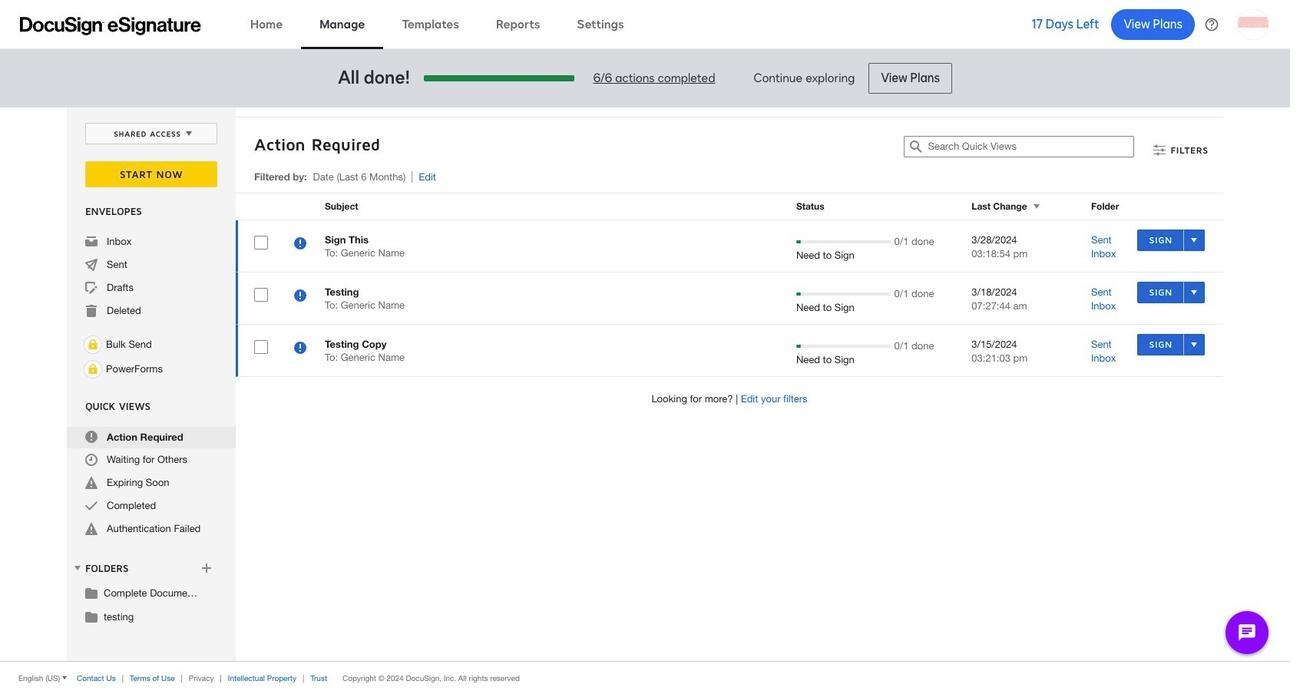 Task type: locate. For each thing, give the bounding box(es) containing it.
2 lock image from the top
[[84, 360, 102, 379]]

1 vertical spatial need to sign image
[[294, 342, 306, 356]]

1 need to sign image from the top
[[294, 237, 306, 252]]

need to sign image up need to sign image
[[294, 237, 306, 252]]

trash image
[[85, 305, 98, 317]]

0 vertical spatial lock image
[[84, 336, 102, 354]]

completed image
[[85, 500, 98, 512]]

alert image
[[85, 477, 98, 489]]

your uploaded profile image image
[[1238, 9, 1269, 40]]

draft image
[[85, 282, 98, 294]]

Search Quick Views text field
[[928, 137, 1134, 157]]

action required image
[[85, 431, 98, 443]]

lock image
[[84, 336, 102, 354], [84, 360, 102, 379]]

sent image
[[85, 259, 98, 271]]

secondary navigation region
[[67, 108, 1227, 661]]

folder image
[[85, 611, 98, 623]]

0 vertical spatial need to sign image
[[294, 237, 306, 252]]

1 vertical spatial lock image
[[84, 360, 102, 379]]

need to sign image down need to sign image
[[294, 342, 306, 356]]

need to sign image
[[294, 237, 306, 252], [294, 342, 306, 356]]



Task type: vqa. For each thing, say whether or not it's contained in the screenshot.
first lock image
yes



Task type: describe. For each thing, give the bounding box(es) containing it.
view folders image
[[71, 562, 84, 574]]

clock image
[[85, 454, 98, 466]]

docusign esignature image
[[20, 17, 201, 35]]

2 need to sign image from the top
[[294, 342, 306, 356]]

folder image
[[85, 587, 98, 599]]

more info region
[[0, 661, 1290, 694]]

alert image
[[85, 523, 98, 535]]

need to sign image
[[294, 290, 306, 304]]

inbox image
[[85, 236, 98, 248]]

1 lock image from the top
[[84, 336, 102, 354]]



